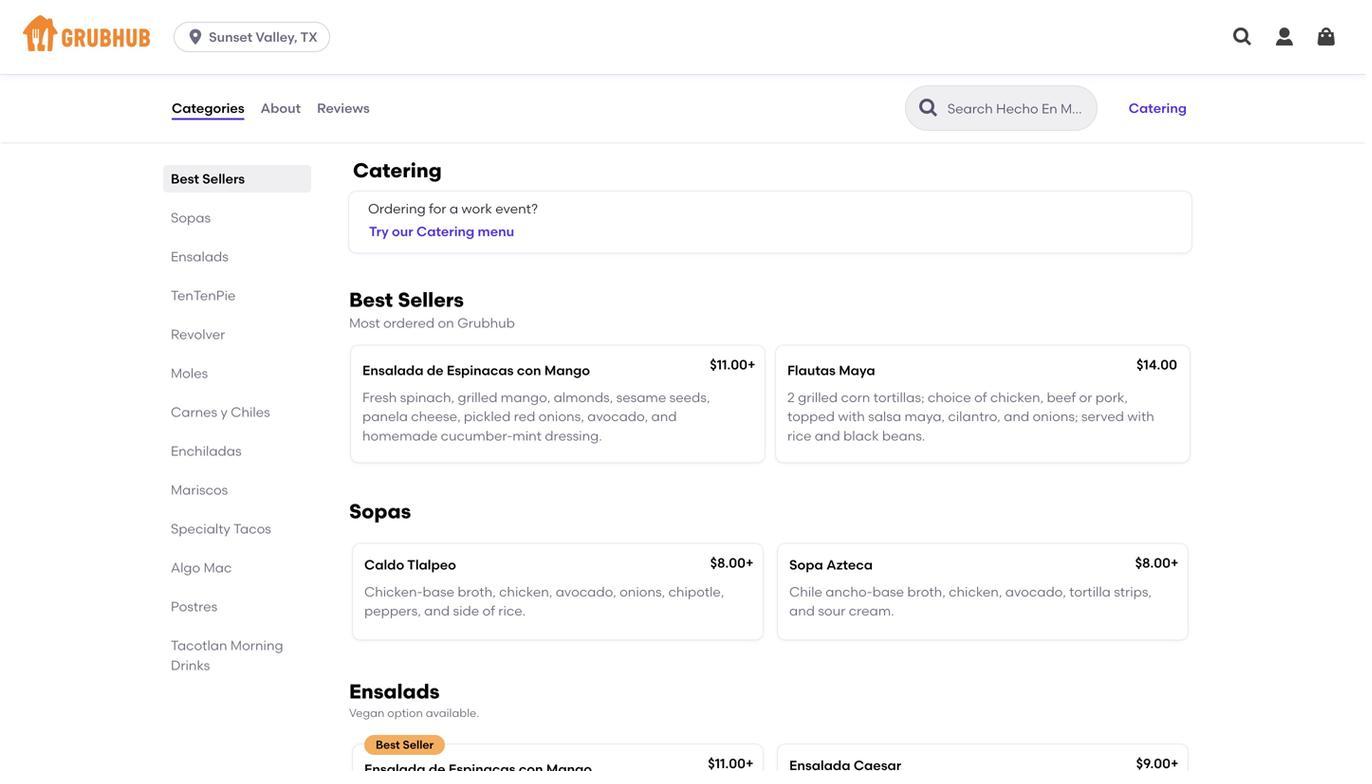 Task type: describe. For each thing, give the bounding box(es) containing it.
try
[[369, 224, 389, 240]]

tortillas;
[[874, 389, 925, 406]]

svg image
[[186, 28, 205, 46]]

catering inside ordering for a work event? try our catering menu
[[417, 224, 475, 240]]

$11.00
[[710, 357, 748, 373]]

0 vertical spatial sopas
[[171, 210, 211, 226]]

ordering for a work event? try our catering menu
[[368, 201, 538, 240]]

con
[[517, 363, 541, 379]]

and down topped
[[815, 428, 840, 444]]

and left onions;
[[1004, 409, 1030, 425]]

cucumber-
[[441, 428, 513, 444]]

best sellers
[[171, 171, 245, 187]]

fresh spinach, grilled mango, almonds, sesame seeds, panela cheese, pickled red onions, avocado, and homemade cucumber-mint dressing.
[[362, 389, 710, 444]]

corn
[[841, 389, 870, 406]]

sesame
[[616, 389, 666, 406]]

algo mac
[[171, 560, 232, 576]]

red
[[514, 409, 536, 425]]

drinks
[[171, 658, 210, 674]]

grubhub
[[457, 315, 515, 331]]

tacotlan morning drinks
[[171, 638, 283, 674]]

beans.
[[882, 428, 926, 444]]

most
[[349, 315, 380, 331]]

cheese,
[[411, 409, 461, 425]]

panela
[[362, 409, 408, 425]]

mango,
[[501, 389, 551, 406]]

grilled inside 2 grilled corn tortillas; choice of chicken, beef or pork, topped with salsa maya, cilantro, and onions; served with rice and black beans.
[[798, 389, 838, 406]]

onions;
[[1033, 409, 1079, 425]]

tacos
[[233, 521, 271, 537]]

tacotlan
[[171, 638, 227, 654]]

best for best sellers
[[171, 171, 199, 187]]

1 horizontal spatial sopas
[[349, 500, 411, 524]]

$14.00
[[1137, 357, 1178, 373]]

ensalads for ensalads vegan option available.
[[349, 680, 440, 704]]

catering inside button
[[1129, 100, 1187, 116]]

about
[[261, 100, 301, 116]]

ensalads vegan option available.
[[349, 680, 479, 720]]

sellers for best sellers most ordered on grubhub
[[398, 288, 464, 312]]

sour
[[818, 603, 846, 619]]

almonds,
[[554, 389, 613, 406]]

chicken, inside 2 grilled corn tortillas; choice of chicken, beef or pork, topped with salsa maya, cilantro, and onions; served with rice and black beans.
[[991, 389, 1044, 406]]

+ for sopa azteca
[[746, 555, 754, 571]]

best for best sellers most ordered on grubhub
[[349, 288, 393, 312]]

sopa azteca
[[790, 557, 873, 573]]

strips,
[[1114, 584, 1152, 600]]

broth, inside chicken-base broth, chicken, avocado, onions, chipotle, peppers, and side of rice.
[[458, 584, 496, 600]]

1 with from the left
[[838, 409, 865, 425]]

chicken-
[[364, 584, 423, 600]]

moles
[[171, 365, 208, 381]]

specialty
[[171, 521, 230, 537]]

pork,
[[1096, 389, 1128, 406]]

best for best seller
[[376, 738, 400, 752]]

y
[[221, 404, 228, 420]]

valley,
[[256, 29, 298, 45]]

chiles
[[231, 404, 270, 420]]

on
[[438, 315, 454, 331]]

2 grilled corn tortillas; choice of chicken, beef or pork, topped with salsa maya, cilantro, and onions; served with rice and black beans.
[[788, 389, 1155, 444]]

chile
[[790, 584, 823, 600]]

delivery
[[228, 15, 273, 29]]

pickled
[[464, 409, 511, 425]]

postres
[[171, 599, 218, 615]]

broth, inside 'chile ancho-base broth, chicken, avocado, tortilla strips, and sour cream.'
[[908, 584, 946, 600]]

tx
[[300, 29, 318, 45]]

1 vertical spatial catering
[[353, 158, 442, 183]]

topped
[[788, 409, 835, 425]]

tlalpeo
[[407, 557, 456, 573]]

chipotle,
[[669, 584, 724, 600]]

Search Hecho En Mexico search field
[[946, 100, 1091, 118]]

for
[[429, 201, 446, 217]]

and inside chicken-base broth, chicken, avocado, onions, chipotle, peppers, and side of rice.
[[424, 603, 450, 619]]

sopa
[[790, 557, 823, 573]]

chicken, inside 'chile ancho-base broth, chicken, avocado, tortilla strips, and sour cream.'
[[949, 584, 1003, 600]]

side
[[453, 603, 479, 619]]

about button
[[260, 74, 302, 142]]

salsa
[[868, 409, 902, 425]]

seeds,
[[670, 389, 710, 406]]

ancho-
[[826, 584, 873, 600]]

and inside 'chile ancho-base broth, chicken, avocado, tortilla strips, and sour cream.'
[[790, 603, 815, 619]]

maya,
[[905, 409, 945, 425]]

categories button
[[171, 74, 245, 142]]

spinach,
[[400, 389, 455, 406]]

maya
[[839, 363, 876, 379]]

beef
[[1047, 389, 1076, 406]]

caldo
[[364, 557, 404, 573]]

ensalada de espinacas con mango
[[362, 363, 590, 379]]

sunset valley, tx
[[209, 29, 318, 45]]

base inside 'chile ancho-base broth, chicken, avocado, tortilla strips, and sour cream.'
[[873, 584, 904, 600]]

homemade
[[362, 428, 438, 444]]

option
[[387, 706, 423, 720]]



Task type: locate. For each thing, give the bounding box(es) containing it.
best inside 'best sellers most ordered on grubhub'
[[349, 288, 393, 312]]

2 svg image from the left
[[1273, 26, 1296, 48]]

0 horizontal spatial onions,
[[539, 409, 584, 425]]

base inside chicken-base broth, chicken, avocado, onions, chipotle, peppers, and side of rice.
[[423, 584, 455, 600]]

work
[[462, 201, 492, 217]]

$8.00 + for chile ancho-base broth, chicken, avocado, tortilla strips, and sour cream.
[[1136, 555, 1179, 571]]

mango
[[545, 363, 590, 379]]

+ for flautas maya
[[748, 357, 756, 373]]

specialty tacos
[[171, 521, 271, 537]]

chicken, inside chicken-base broth, chicken, avocado, onions, chipotle, peppers, and side of rice.
[[499, 584, 553, 600]]

0 horizontal spatial base
[[423, 584, 455, 600]]

grilled up pickled at bottom
[[458, 389, 498, 406]]

categories
[[172, 100, 245, 116]]

2 $8.00 from the left
[[1136, 555, 1171, 571]]

+
[[748, 357, 756, 373], [746, 555, 754, 571], [1171, 555, 1179, 571]]

try our catering menu button
[[361, 211, 523, 253]]

1 vertical spatial sellers
[[398, 288, 464, 312]]

0 vertical spatial onions,
[[539, 409, 584, 425]]

ensalads up option
[[349, 680, 440, 704]]

svg image
[[1232, 26, 1255, 48], [1273, 26, 1296, 48], [1315, 26, 1338, 48]]

carnes y chiles
[[171, 404, 270, 420]]

onions, inside fresh spinach, grilled mango, almonds, sesame seeds, panela cheese, pickled red onions, avocado, and homemade cucumber-mint dressing.
[[539, 409, 584, 425]]

revolver
[[171, 326, 225, 343]]

1 base from the left
[[423, 584, 455, 600]]

espinacas
[[447, 363, 514, 379]]

$8.00 + up chipotle,
[[710, 555, 754, 571]]

best sellers most ordered on grubhub
[[349, 288, 515, 331]]

of up cilantro,
[[975, 389, 987, 406]]

$8.00 + up strips,
[[1136, 555, 1179, 571]]

our
[[392, 224, 413, 240]]

onions,
[[539, 409, 584, 425], [620, 584, 665, 600]]

0 vertical spatial catering
[[1129, 100, 1187, 116]]

a
[[450, 201, 458, 217]]

2 vertical spatial catering
[[417, 224, 475, 240]]

1 grilled from the left
[[458, 389, 498, 406]]

best up most
[[349, 288, 393, 312]]

event?
[[496, 201, 538, 217]]

1 vertical spatial sopas
[[349, 500, 411, 524]]

and left side
[[424, 603, 450, 619]]

chicken-base broth, chicken, avocado, onions, chipotle, peppers, and side of rice.
[[364, 584, 724, 619]]

1 horizontal spatial of
[[975, 389, 987, 406]]

main navigation navigation
[[0, 0, 1366, 74]]

best down categories 'button'
[[171, 171, 199, 187]]

seller
[[403, 738, 434, 752]]

onions, left chipotle,
[[620, 584, 665, 600]]

available.
[[426, 706, 479, 720]]

base down tlalpeo
[[423, 584, 455, 600]]

1 vertical spatial best
[[349, 288, 393, 312]]

0 horizontal spatial $8.00 +
[[710, 555, 754, 571]]

caldo tlalpeo
[[364, 557, 456, 573]]

best
[[171, 171, 199, 187], [349, 288, 393, 312], [376, 738, 400, 752]]

2 horizontal spatial svg image
[[1315, 26, 1338, 48]]

1 horizontal spatial base
[[873, 584, 904, 600]]

onions, inside chicken-base broth, chicken, avocado, onions, chipotle, peppers, and side of rice.
[[620, 584, 665, 600]]

flautas
[[788, 363, 836, 379]]

$8.00 + for chicken-base broth, chicken, avocado, onions, chipotle, peppers, and side of rice.
[[710, 555, 754, 571]]

sellers down categories 'button'
[[202, 171, 245, 187]]

avocado, inside chicken-base broth, chicken, avocado, onions, chipotle, peppers, and side of rice.
[[556, 584, 617, 600]]

mariscos
[[171, 482, 228, 498]]

reviews
[[317, 100, 370, 116]]

0 horizontal spatial sellers
[[202, 171, 245, 187]]

sellers for best sellers
[[202, 171, 245, 187]]

avocado, inside 'chile ancho-base broth, chicken, avocado, tortilla strips, and sour cream.'
[[1006, 584, 1066, 600]]

black
[[844, 428, 879, 444]]

ensalads for ensalads
[[171, 249, 229, 265]]

choice
[[928, 389, 971, 406]]

best seller button
[[353, 735, 763, 771]]

$8.00 up chipotle,
[[710, 555, 746, 571]]

2 broth, from the left
[[908, 584, 946, 600]]

1 horizontal spatial ensalads
[[349, 680, 440, 704]]

catering
[[1129, 100, 1187, 116], [353, 158, 442, 183], [417, 224, 475, 240]]

sellers up "on"
[[398, 288, 464, 312]]

de
[[427, 363, 444, 379]]

mint
[[513, 428, 542, 444]]

1 $8.00 + from the left
[[710, 555, 754, 571]]

2 with from the left
[[1128, 409, 1155, 425]]

dressing.
[[545, 428, 602, 444]]

$8.00 for chile ancho-base broth, chicken, avocado, tortilla strips, and sour cream.
[[1136, 555, 1171, 571]]

served
[[1082, 409, 1125, 425]]

1 vertical spatial of
[[483, 603, 495, 619]]

of inside 2 grilled corn tortillas; choice of chicken, beef or pork, topped with salsa maya, cilantro, and onions; served with rice and black beans.
[[975, 389, 987, 406]]

0 horizontal spatial ensalads
[[171, 249, 229, 265]]

avocado,
[[588, 409, 648, 425], [556, 584, 617, 600], [1006, 584, 1066, 600]]

fresh
[[362, 389, 397, 406]]

tentenpie
[[171, 288, 236, 304]]

sopas
[[171, 210, 211, 226], [349, 500, 411, 524]]

min
[[259, 32, 279, 46]]

ensalada
[[362, 363, 424, 379]]

0 horizontal spatial sopas
[[171, 210, 211, 226]]

2 $8.00 + from the left
[[1136, 555, 1179, 571]]

rice
[[788, 428, 812, 444]]

tortilla
[[1070, 584, 1111, 600]]

search icon image
[[917, 97, 940, 120]]

avocado, inside fresh spinach, grilled mango, almonds, sesame seeds, panela cheese, pickled red onions, avocado, and homemade cucumber-mint dressing.
[[588, 409, 648, 425]]

2 grilled from the left
[[798, 389, 838, 406]]

broth, right ancho-
[[908, 584, 946, 600]]

grilled up topped
[[798, 389, 838, 406]]

0 horizontal spatial $8.00
[[710, 555, 746, 571]]

best left seller
[[376, 738, 400, 752]]

1 broth, from the left
[[458, 584, 496, 600]]

ordering
[[368, 201, 426, 217]]

sunset valley, tx button
[[174, 22, 338, 52]]

broth, up side
[[458, 584, 496, 600]]

$8.00 up strips,
[[1136, 555, 1171, 571]]

and down chile
[[790, 603, 815, 619]]

rice.
[[498, 603, 526, 619]]

1 horizontal spatial with
[[1128, 409, 1155, 425]]

of inside chicken-base broth, chicken, avocado, onions, chipotle, peppers, and side of rice.
[[483, 603, 495, 619]]

chile ancho-base broth, chicken, avocado, tortilla strips, and sour cream.
[[790, 584, 1152, 619]]

0 vertical spatial sellers
[[202, 171, 245, 187]]

sunset
[[209, 29, 253, 45]]

1 horizontal spatial svg image
[[1273, 26, 1296, 48]]

of right side
[[483, 603, 495, 619]]

best inside button
[[376, 738, 400, 752]]

0 horizontal spatial with
[[838, 409, 865, 425]]

3 svg image from the left
[[1315, 26, 1338, 48]]

1 vertical spatial onions,
[[620, 584, 665, 600]]

cilantro,
[[948, 409, 1001, 425]]

sopas up caldo at the bottom
[[349, 500, 411, 524]]

and down sesame
[[651, 409, 677, 425]]

0 vertical spatial ensalads
[[171, 249, 229, 265]]

azteca
[[827, 557, 873, 573]]

morning
[[231, 638, 283, 654]]

1 vertical spatial ensalads
[[349, 680, 440, 704]]

1 $8.00 from the left
[[710, 555, 746, 571]]

option group containing delivery 35–50 min
[[171, 7, 496, 55]]

1 horizontal spatial $8.00 +
[[1136, 555, 1179, 571]]

0 horizontal spatial grilled
[[458, 389, 498, 406]]

sellers inside 'best sellers most ordered on grubhub'
[[398, 288, 464, 312]]

option group
[[171, 7, 496, 55]]

mac
[[204, 560, 232, 576]]

ordered
[[383, 315, 435, 331]]

0 horizontal spatial broth,
[[458, 584, 496, 600]]

with down pork,
[[1128, 409, 1155, 425]]

grilled inside fresh spinach, grilled mango, almonds, sesame seeds, panela cheese, pickled red onions, avocado, and homemade cucumber-mint dressing.
[[458, 389, 498, 406]]

2
[[788, 389, 795, 406]]

cream.
[[849, 603, 894, 619]]

reviews button
[[316, 74, 371, 142]]

onions, up dressing.
[[539, 409, 584, 425]]

2 base from the left
[[873, 584, 904, 600]]

menu
[[478, 224, 514, 240]]

1 horizontal spatial sellers
[[398, 288, 464, 312]]

base up cream.
[[873, 584, 904, 600]]

1 horizontal spatial $8.00
[[1136, 555, 1171, 571]]

and inside fresh spinach, grilled mango, almonds, sesame seeds, panela cheese, pickled red onions, avocado, and homemade cucumber-mint dressing.
[[651, 409, 677, 425]]

2 vertical spatial best
[[376, 738, 400, 752]]

ensalads up tentenpie
[[171, 249, 229, 265]]

35–50
[[222, 32, 256, 46]]

0 vertical spatial of
[[975, 389, 987, 406]]

$8.00 +
[[710, 555, 754, 571], [1136, 555, 1179, 571]]

sellers
[[202, 171, 245, 187], [398, 288, 464, 312]]

1 horizontal spatial broth,
[[908, 584, 946, 600]]

enchiladas
[[171, 443, 242, 459]]

0 horizontal spatial svg image
[[1232, 26, 1255, 48]]

1 svg image from the left
[[1232, 26, 1255, 48]]

0 vertical spatial best
[[171, 171, 199, 187]]

1 horizontal spatial onions,
[[620, 584, 665, 600]]

$8.00 for chicken-base broth, chicken, avocado, onions, chipotle, peppers, and side of rice.
[[710, 555, 746, 571]]

with down corn at the right bottom
[[838, 409, 865, 425]]

sopas down best sellers
[[171, 210, 211, 226]]

algo
[[171, 560, 200, 576]]

ensalads inside the ensalads vegan option available.
[[349, 680, 440, 704]]

grilled
[[458, 389, 498, 406], [798, 389, 838, 406]]

1 horizontal spatial grilled
[[798, 389, 838, 406]]

0 horizontal spatial of
[[483, 603, 495, 619]]



Task type: vqa. For each thing, say whether or not it's contained in the screenshot.
La Michoacana Classic image
no



